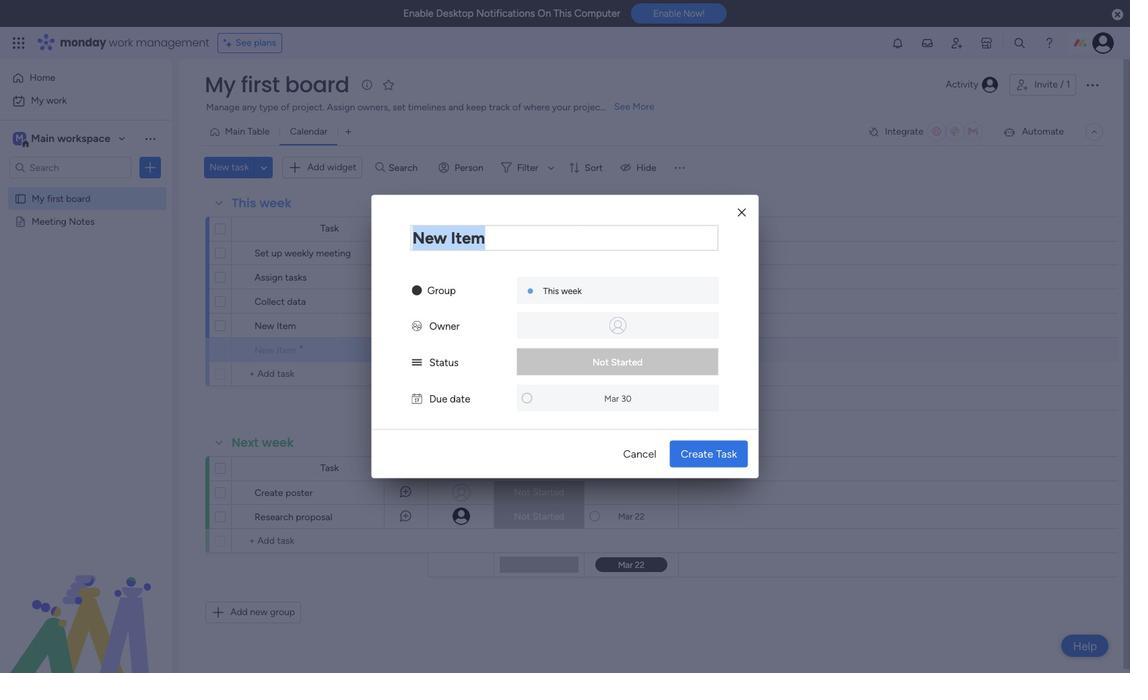 Task type: describe. For each thing, give the bounding box(es) containing it.
mar 7
[[621, 272, 643, 282]]

mar 6
[[621, 248, 643, 258]]

dapulse date column image
[[412, 393, 422, 405]]

public board image for my first board
[[14, 192, 27, 205]]

2 vertical spatial date
[[632, 463, 651, 474]]

2 vertical spatial due
[[613, 463, 629, 474]]

2 item from the top
[[277, 345, 296, 356]]

mar 30 inside dialog
[[605, 394, 632, 404]]

collapse board header image
[[1090, 127, 1100, 137]]

not for research proposal
[[514, 511, 531, 523]]

stands.
[[606, 102, 636, 113]]

week inside dialog
[[561, 286, 582, 296]]

not inside dialog
[[593, 356, 609, 368]]

add view image
[[346, 127, 351, 137]]

my inside option
[[31, 95, 44, 106]]

1 button
[[384, 241, 428, 265]]

your
[[552, 102, 571, 113]]

my work
[[31, 95, 67, 106]]

due date inside dialog
[[430, 393, 471, 405]]

new task button
[[204, 157, 254, 179]]

cancel
[[623, 448, 657, 461]]

mar left 6
[[621, 248, 636, 258]]

project.
[[292, 102, 325, 113]]

create task button
[[670, 441, 748, 468]]

track
[[489, 102, 510, 113]]

2 new item from the top
[[255, 345, 296, 356]]

automate
[[1022, 126, 1065, 137]]

workspace
[[57, 132, 111, 145]]

started for research proposal
[[533, 511, 564, 523]]

more
[[633, 101, 655, 113]]

show board description image
[[359, 78, 375, 92]]

my work link
[[8, 90, 164, 112]]

public board image for meeting notes
[[14, 215, 27, 228]]

mar 22
[[618, 512, 645, 522]]

invite
[[1035, 79, 1058, 90]]

data
[[287, 296, 306, 308]]

v2 search image
[[375, 160, 385, 176]]

1 it from the top
[[562, 247, 567, 259]]

filter
[[517, 162, 539, 174]]

angle down image
[[261, 163, 267, 173]]

group
[[428, 285, 456, 297]]

6
[[638, 248, 643, 258]]

due date field for second column information icon from the bottom
[[609, 222, 654, 237]]

2 it from the top
[[562, 320, 567, 331]]

1 column information image from the top
[[660, 224, 671, 234]]

hide
[[637, 162, 657, 174]]

automate button
[[998, 121, 1070, 143]]

on
[[538, 7, 551, 20]]

integrate
[[885, 126, 924, 137]]

management
[[136, 35, 209, 51]]

new task
[[210, 162, 249, 173]]

home link
[[8, 67, 164, 89]]

enable for enable desktop notifications on this computer
[[403, 7, 434, 20]]

list box containing my first board
[[0, 184, 172, 415]]

due date field for first column information icon from the bottom of the page
[[609, 462, 654, 476]]

started for create poster
[[533, 487, 564, 499]]

arrow down image
[[543, 160, 559, 176]]

create poster
[[255, 488, 313, 499]]

poster
[[286, 488, 313, 499]]

calendar
[[290, 126, 328, 137]]

now!
[[684, 8, 705, 19]]

not for create poster
[[514, 487, 531, 499]]

meeting
[[32, 216, 67, 227]]

started inside dialog
[[611, 356, 643, 368]]

monday
[[60, 35, 106, 51]]

1 vertical spatial new
[[255, 320, 274, 332]]

sort button
[[564, 157, 611, 179]]

0 vertical spatial board
[[285, 69, 349, 100]]

add to favorites image
[[382, 78, 395, 91]]

my up the manage
[[205, 69, 236, 100]]

1 on from the top
[[549, 247, 559, 259]]

not started for create poster
[[514, 487, 564, 499]]

Search field
[[385, 159, 426, 177]]

set
[[393, 102, 406, 113]]

any
[[242, 102, 257, 113]]

create for create poster
[[255, 488, 283, 499]]

work for my
[[46, 95, 67, 106]]

set up weekly meeting
[[255, 248, 351, 259]]

notes
[[69, 216, 95, 227]]

task for next week
[[321, 463, 339, 474]]

mar down mar 8
[[618, 320, 633, 331]]

see more link
[[613, 100, 656, 114]]

due inside dialog
[[430, 393, 448, 405]]

new inside new task button
[[210, 162, 229, 173]]

column information image
[[567, 224, 577, 234]]

owners,
[[358, 102, 390, 113]]

sort
[[585, 162, 603, 174]]

collect data
[[255, 296, 306, 308]]

meeting notes
[[32, 216, 95, 227]]

add widget button
[[283, 157, 363, 179]]

/
[[1061, 79, 1064, 90]]

timelines
[[408, 102, 446, 113]]

cancel button
[[613, 441, 668, 468]]

1 horizontal spatial assign
[[327, 102, 355, 113]]

enable desktop notifications on this computer
[[403, 7, 621, 20]]

manage any type of project. assign owners, set timelines and keep track of where your project stands.
[[206, 102, 636, 113]]

help button
[[1062, 635, 1109, 658]]

monday marketplace image
[[980, 36, 994, 50]]

Status field
[[523, 222, 557, 237]]

task
[[232, 162, 249, 173]]

2 of from the left
[[513, 102, 522, 113]]

this week inside field
[[232, 194, 292, 211]]

type
[[259, 102, 279, 113]]

see more
[[615, 101, 655, 113]]

mar left "8"
[[621, 296, 635, 306]]

22
[[635, 512, 645, 522]]

done
[[528, 271, 551, 283]]

task for this week
[[321, 223, 339, 234]]

this week inside dialog
[[543, 286, 582, 296]]

person
[[455, 162, 484, 174]]

1 horizontal spatial 30
[[635, 320, 645, 331]]

computer
[[575, 7, 621, 20]]

main workspace
[[31, 132, 111, 145]]

add widget
[[308, 162, 357, 173]]

lottie animation element
[[0, 538, 172, 674]]

1 item from the top
[[277, 320, 296, 332]]

create task
[[681, 448, 737, 461]]

help
[[1073, 640, 1098, 653]]

up
[[272, 248, 282, 259]]

enable now!
[[654, 8, 705, 19]]

1 new item from the top
[[255, 320, 296, 332]]

close image
[[738, 208, 746, 218]]



Task type: locate. For each thing, give the bounding box(es) containing it.
mar 30 down mar 8
[[618, 320, 645, 331]]

status
[[526, 223, 553, 234], [430, 357, 459, 369]]

this week down angle down image
[[232, 194, 292, 211]]

0 horizontal spatial 1
[[410, 252, 412, 260]]

hide button
[[615, 157, 665, 179]]

1 vertical spatial it
[[562, 320, 567, 331]]

this down task
[[232, 194, 256, 211]]

1 vertical spatial add
[[230, 607, 248, 618]]

2 vertical spatial week
[[262, 434, 294, 451]]

30
[[635, 320, 645, 331], [622, 394, 632, 404]]

0 vertical spatial add
[[308, 162, 325, 173]]

research
[[255, 512, 294, 523]]

public board image left meeting
[[14, 215, 27, 228]]

main table button
[[204, 121, 280, 143]]

next week
[[232, 434, 294, 451]]

2 vertical spatial new
[[255, 345, 274, 356]]

create inside button
[[681, 448, 714, 461]]

0 horizontal spatial work
[[46, 95, 67, 106]]

assign tasks
[[255, 272, 307, 283]]

board up notes
[[66, 193, 91, 204]]

main for main workspace
[[31, 132, 55, 145]]

working on it down stuck
[[511, 320, 567, 331]]

my
[[205, 69, 236, 100], [31, 95, 44, 106], [32, 193, 45, 204]]

date inside dialog
[[450, 393, 471, 405]]

week right next
[[262, 434, 294, 451]]

Next week field
[[228, 434, 297, 452]]

due date down cancel
[[613, 463, 651, 474]]

due date up mar 6 at top
[[613, 223, 651, 234]]

1 vertical spatial this
[[232, 194, 256, 211]]

add for add widget
[[308, 162, 325, 173]]

0 horizontal spatial enable
[[403, 7, 434, 20]]

1 vertical spatial started
[[533, 487, 564, 499]]

1 horizontal spatial board
[[285, 69, 349, 100]]

not started inside dialog
[[593, 356, 643, 368]]

0 vertical spatial this week
[[232, 194, 292, 211]]

add inside popup button
[[308, 162, 325, 173]]

this inside dialog
[[543, 286, 559, 296]]

on down status field
[[549, 247, 559, 259]]

not started for research proposal
[[514, 511, 564, 523]]

week down angle down image
[[260, 194, 292, 211]]

0 horizontal spatial this week
[[232, 194, 292, 211]]

Due date field
[[609, 222, 654, 237], [609, 462, 654, 476]]

v2 done deadline image
[[590, 271, 600, 283]]

this week
[[232, 194, 292, 211], [543, 286, 582, 296]]

1 vertical spatial new item
[[255, 345, 296, 356]]

main for main table
[[225, 126, 245, 137]]

first up meeting
[[47, 193, 64, 204]]

assign up collect
[[255, 272, 283, 283]]

mar 30
[[618, 320, 645, 331], [605, 394, 632, 404]]

0 vertical spatial my first board
[[205, 69, 349, 100]]

main inside workspace selection "element"
[[31, 132, 55, 145]]

1 horizontal spatial add
[[308, 162, 325, 173]]

first
[[241, 69, 280, 100], [47, 193, 64, 204]]

invite members image
[[951, 36, 964, 50]]

1 horizontal spatial work
[[109, 35, 133, 51]]

v2 multiple person column image
[[412, 320, 422, 333]]

1 vertical spatial 1
[[410, 252, 412, 260]]

owner right v2 multiple person column image
[[430, 320, 460, 333]]

0 vertical spatial column information image
[[660, 224, 671, 234]]

option
[[0, 186, 172, 189]]

date down cancel
[[632, 463, 651, 474]]

2 vertical spatial not
[[514, 511, 531, 523]]

see plans
[[236, 37, 276, 49]]

working on it up done
[[511, 247, 567, 259]]

status right "v2 status" icon
[[430, 357, 459, 369]]

workspace selection element
[[13, 131, 113, 148]]

research proposal
[[255, 512, 333, 523]]

notifications image
[[891, 36, 905, 50]]

0 vertical spatial working
[[511, 247, 546, 259]]

my work option
[[8, 90, 164, 112]]

create for create task
[[681, 448, 714, 461]]

0 horizontal spatial add
[[230, 607, 248, 618]]

integrate button
[[862, 118, 993, 146]]

1 vertical spatial task
[[716, 448, 737, 461]]

None field
[[411, 225, 719, 251], [444, 462, 479, 476], [523, 462, 557, 476], [411, 225, 719, 251], [444, 462, 479, 476], [523, 462, 557, 476]]

board
[[285, 69, 349, 100], [66, 193, 91, 204]]

1 working on it from the top
[[511, 247, 567, 259]]

work inside option
[[46, 95, 67, 106]]

my first board up type
[[205, 69, 349, 100]]

30 inside dialog
[[622, 394, 632, 404]]

manage
[[206, 102, 240, 113]]

0 vertical spatial 30
[[635, 320, 645, 331]]

week right stuck
[[561, 286, 582, 296]]

week inside this week field
[[260, 194, 292, 211]]

1 up v2 sun image at left top
[[410, 252, 412, 260]]

0 vertical spatial see
[[236, 37, 252, 49]]

dialog containing cancel
[[372, 195, 759, 479]]

1 vertical spatial see
[[615, 101, 631, 113]]

work down home at the top of page
[[46, 95, 67, 106]]

notifications
[[476, 7, 535, 20]]

0 horizontal spatial 30
[[622, 394, 632, 404]]

Owner field
[[444, 222, 479, 237]]

0 vertical spatial on
[[549, 247, 559, 259]]

This week field
[[228, 194, 295, 212]]

0 horizontal spatial my first board
[[32, 193, 91, 204]]

1 vertical spatial due date
[[430, 393, 471, 405]]

select product image
[[12, 36, 26, 50]]

see left plans
[[236, 37, 252, 49]]

lottie animation image
[[0, 538, 172, 674]]

first inside list box
[[47, 193, 64, 204]]

board inside list box
[[66, 193, 91, 204]]

2 vertical spatial started
[[533, 511, 564, 523]]

public board image down workspace image
[[14, 192, 27, 205]]

add left widget
[[308, 162, 325, 173]]

stuck
[[527, 295, 552, 307]]

assign
[[327, 102, 355, 113], [255, 272, 283, 283]]

enable for enable now!
[[654, 8, 682, 19]]

0 vertical spatial create
[[681, 448, 714, 461]]

due up mar 6 at top
[[613, 223, 629, 234]]

0 vertical spatial assign
[[327, 102, 355, 113]]

enable now! button
[[631, 4, 727, 24]]

0 vertical spatial started
[[611, 356, 643, 368]]

group
[[270, 607, 295, 618]]

1 vertical spatial working
[[511, 320, 546, 331]]

home
[[30, 72, 55, 84]]

1 vertical spatial create
[[255, 488, 283, 499]]

date up 6
[[632, 223, 651, 234]]

0 vertical spatial mar 30
[[618, 320, 645, 331]]

1 vertical spatial due date field
[[609, 462, 654, 476]]

0 vertical spatial work
[[109, 35, 133, 51]]

2 on from the top
[[549, 320, 559, 331]]

30 up cancel
[[622, 394, 632, 404]]

week
[[260, 194, 292, 211], [561, 286, 582, 296], [262, 434, 294, 451]]

1 vertical spatial owner
[[430, 320, 460, 333]]

0 vertical spatial week
[[260, 194, 292, 211]]

week for due date
[[262, 434, 294, 451]]

2 due date field from the top
[[609, 462, 654, 476]]

monday work management
[[60, 35, 209, 51]]

1 of from the left
[[281, 102, 290, 113]]

1 working from the top
[[511, 247, 546, 259]]

working down stuck
[[511, 320, 546, 331]]

0 vertical spatial this
[[554, 7, 572, 20]]

add new group button
[[206, 602, 301, 624]]

1 vertical spatial work
[[46, 95, 67, 106]]

dapulse close image
[[1112, 8, 1124, 22]]

1 public board image from the top
[[14, 192, 27, 205]]

1 horizontal spatial main
[[225, 126, 245, 137]]

weekly
[[285, 248, 314, 259]]

this week down done
[[543, 286, 582, 296]]

owner
[[447, 223, 475, 234], [430, 320, 460, 333]]

0 vertical spatial 1
[[1067, 79, 1071, 90]]

0 vertical spatial it
[[562, 247, 567, 259]]

add new group
[[230, 607, 295, 618]]

0 vertical spatial status
[[526, 223, 553, 234]]

0 horizontal spatial status
[[430, 357, 459, 369]]

owner inside "field"
[[447, 223, 475, 234]]

mar left the 22
[[618, 512, 633, 522]]

2 column information image from the top
[[660, 464, 671, 474]]

on
[[549, 247, 559, 259], [549, 320, 559, 331]]

owner down person popup button
[[447, 223, 475, 234]]

work
[[109, 35, 133, 51], [46, 95, 67, 106]]

1 vertical spatial item
[[277, 345, 296, 356]]

see for see plans
[[236, 37, 252, 49]]

dialog
[[372, 195, 759, 479]]

this right on
[[554, 7, 572, 20]]

1 horizontal spatial this week
[[543, 286, 582, 296]]

main left table
[[225, 126, 245, 137]]

item
[[277, 320, 296, 332], [277, 345, 296, 356]]

0 horizontal spatial see
[[236, 37, 252, 49]]

1 horizontal spatial see
[[615, 101, 631, 113]]

column information image
[[660, 224, 671, 234], [660, 464, 671, 474]]

1 inside button
[[1067, 79, 1071, 90]]

1 vertical spatial date
[[450, 393, 471, 405]]

of
[[281, 102, 290, 113], [513, 102, 522, 113]]

this inside this week field
[[232, 194, 256, 211]]

see for see more
[[615, 101, 631, 113]]

2 public board image from the top
[[14, 215, 27, 228]]

1 horizontal spatial my first board
[[205, 69, 349, 100]]

create up research
[[255, 488, 283, 499]]

0 horizontal spatial board
[[66, 193, 91, 204]]

person button
[[433, 157, 492, 179]]

0 vertical spatial date
[[632, 223, 651, 234]]

next
[[232, 434, 259, 451]]

1 horizontal spatial status
[[526, 223, 553, 234]]

add for add new group
[[230, 607, 248, 618]]

my first board inside list box
[[32, 193, 91, 204]]

due date field up mar 6 at top
[[609, 222, 654, 237]]

and
[[449, 102, 464, 113]]

invite / 1 button
[[1010, 74, 1077, 96]]

week for status
[[260, 194, 292, 211]]

0 vertical spatial due
[[613, 223, 629, 234]]

desktop
[[436, 7, 474, 20]]

this
[[554, 7, 572, 20], [232, 194, 256, 211], [543, 286, 559, 296]]

on down stuck
[[549, 320, 559, 331]]

see
[[236, 37, 252, 49], [615, 101, 631, 113]]

not
[[593, 356, 609, 368], [514, 487, 531, 499], [514, 511, 531, 523]]

2 working from the top
[[511, 320, 546, 331]]

1 horizontal spatial enable
[[654, 8, 682, 19]]

mar inside dialog
[[605, 394, 619, 404]]

mar up cancel button at the right
[[605, 394, 619, 404]]

2 vertical spatial due date
[[613, 463, 651, 474]]

task inside create task button
[[716, 448, 737, 461]]

update feed image
[[921, 36, 935, 50]]

assign up the add view icon
[[327, 102, 355, 113]]

kendall parks image
[[1093, 32, 1114, 54]]

1 vertical spatial first
[[47, 193, 64, 204]]

not started
[[593, 356, 643, 368], [514, 487, 564, 499], [514, 511, 564, 523]]

status left column information image
[[526, 223, 553, 234]]

my first board up meeting notes
[[32, 193, 91, 204]]

project
[[574, 102, 604, 113]]

create right cancel
[[681, 448, 714, 461]]

owner inside dialog
[[430, 320, 460, 333]]

v2 status image
[[412, 357, 422, 369]]

1 vertical spatial my first board
[[32, 193, 91, 204]]

8
[[637, 296, 643, 306]]

0 vertical spatial owner
[[447, 223, 475, 234]]

public board image
[[14, 192, 27, 205], [14, 215, 27, 228]]

due right dapulse date column "image"
[[430, 393, 448, 405]]

1 vertical spatial assign
[[255, 272, 283, 283]]

table
[[248, 126, 270, 137]]

my up meeting
[[32, 193, 45, 204]]

1 vertical spatial this week
[[543, 286, 582, 296]]

v2 overdue deadline image
[[590, 247, 600, 259]]

enable inside button
[[654, 8, 682, 19]]

workspace image
[[13, 131, 26, 146]]

home option
[[8, 67, 164, 89]]

1 right '/'
[[1067, 79, 1071, 90]]

see plans button
[[217, 33, 282, 53]]

1 due date field from the top
[[609, 222, 654, 237]]

0 vertical spatial new
[[210, 162, 229, 173]]

1 vertical spatial on
[[549, 320, 559, 331]]

1 horizontal spatial 1
[[1067, 79, 1071, 90]]

set
[[255, 248, 269, 259]]

proposal
[[296, 512, 333, 523]]

activity
[[946, 79, 979, 90]]

see inside button
[[236, 37, 252, 49]]

date
[[632, 223, 651, 234], [450, 393, 471, 405], [632, 463, 651, 474]]

7
[[638, 272, 643, 282]]

status inside field
[[526, 223, 553, 234]]

0 vertical spatial first
[[241, 69, 280, 100]]

search everything image
[[1013, 36, 1027, 50]]

1 vertical spatial week
[[561, 286, 582, 296]]

1 horizontal spatial of
[[513, 102, 522, 113]]

mar 8
[[621, 296, 643, 306]]

1 vertical spatial not started
[[514, 487, 564, 499]]

work for monday
[[109, 35, 133, 51]]

30 down "8"
[[635, 320, 645, 331]]

add
[[308, 162, 325, 173], [230, 607, 248, 618]]

filter button
[[496, 157, 559, 179]]

0 vertical spatial due date
[[613, 223, 651, 234]]

1 vertical spatial due
[[430, 393, 448, 405]]

status inside dialog
[[430, 357, 459, 369]]

2 vertical spatial this
[[543, 286, 559, 296]]

0 vertical spatial item
[[277, 320, 296, 332]]

where
[[524, 102, 550, 113]]

first up type
[[241, 69, 280, 100]]

2 working on it from the top
[[511, 320, 567, 331]]

activity button
[[941, 74, 1005, 96]]

meeting
[[316, 248, 351, 259]]

due date
[[613, 223, 651, 234], [430, 393, 471, 405], [613, 463, 651, 474]]

it
[[562, 247, 567, 259], [562, 320, 567, 331]]

2 vertical spatial not started
[[514, 511, 564, 523]]

0 horizontal spatial main
[[31, 132, 55, 145]]

add left "new"
[[230, 607, 248, 618]]

due down cancel
[[613, 463, 629, 474]]

widget
[[327, 162, 357, 173]]

task
[[321, 223, 339, 234], [716, 448, 737, 461], [321, 463, 339, 474]]

m
[[16, 133, 24, 144]]

main inside button
[[225, 126, 245, 137]]

due date right dapulse date column "image"
[[430, 393, 471, 405]]

main table
[[225, 126, 270, 137]]

this down done
[[543, 286, 559, 296]]

1 vertical spatial board
[[66, 193, 91, 204]]

plans
[[254, 37, 276, 49]]

board up project.
[[285, 69, 349, 100]]

enable left now!
[[654, 8, 682, 19]]

1 vertical spatial working on it
[[511, 320, 567, 331]]

mar 30 up cancel
[[605, 394, 632, 404]]

my inside list box
[[32, 193, 45, 204]]

new
[[250, 607, 268, 618]]

started
[[611, 356, 643, 368], [533, 487, 564, 499], [533, 511, 564, 523]]

working up done
[[511, 247, 546, 259]]

date right dapulse date column "image"
[[450, 393, 471, 405]]

2 vertical spatial task
[[321, 463, 339, 474]]

of right the 'track'
[[513, 102, 522, 113]]

list box
[[0, 184, 172, 415]]

add inside button
[[230, 607, 248, 618]]

0 horizontal spatial first
[[47, 193, 64, 204]]

0 vertical spatial working on it
[[511, 247, 567, 259]]

1 vertical spatial status
[[430, 357, 459, 369]]

1 inside button
[[410, 252, 412, 260]]

working
[[511, 247, 546, 259], [511, 320, 546, 331]]

due date field down cancel
[[609, 462, 654, 476]]

1 horizontal spatial create
[[681, 448, 714, 461]]

my down home at the top of page
[[31, 95, 44, 106]]

main right workspace image
[[31, 132, 55, 145]]

mar left 7
[[621, 272, 636, 282]]

keep
[[466, 102, 487, 113]]

of right type
[[281, 102, 290, 113]]

0 vertical spatial not
[[593, 356, 609, 368]]

1 vertical spatial column information image
[[660, 464, 671, 474]]

v2 sun image
[[412, 285, 422, 297]]

1 vertical spatial not
[[514, 487, 531, 499]]

enable left desktop at the left top of the page
[[403, 7, 434, 20]]

0 horizontal spatial create
[[255, 488, 283, 499]]

0 horizontal spatial of
[[281, 102, 290, 113]]

tasks
[[285, 272, 307, 283]]

see left more
[[615, 101, 631, 113]]

0 vertical spatial public board image
[[14, 192, 27, 205]]

work right the "monday"
[[109, 35, 133, 51]]

My first board field
[[201, 69, 353, 100]]

week inside next week field
[[262, 434, 294, 451]]

0 vertical spatial not started
[[593, 356, 643, 368]]

help image
[[1043, 36, 1057, 50]]

0 horizontal spatial assign
[[255, 272, 283, 283]]

0 vertical spatial new item
[[255, 320, 296, 332]]

mar
[[621, 248, 636, 258], [621, 272, 636, 282], [621, 296, 635, 306], [618, 320, 633, 331], [605, 394, 619, 404], [618, 512, 633, 522]]

Search in workspace field
[[28, 160, 113, 176]]



Task type: vqa. For each thing, say whether or not it's contained in the screenshot.
2
no



